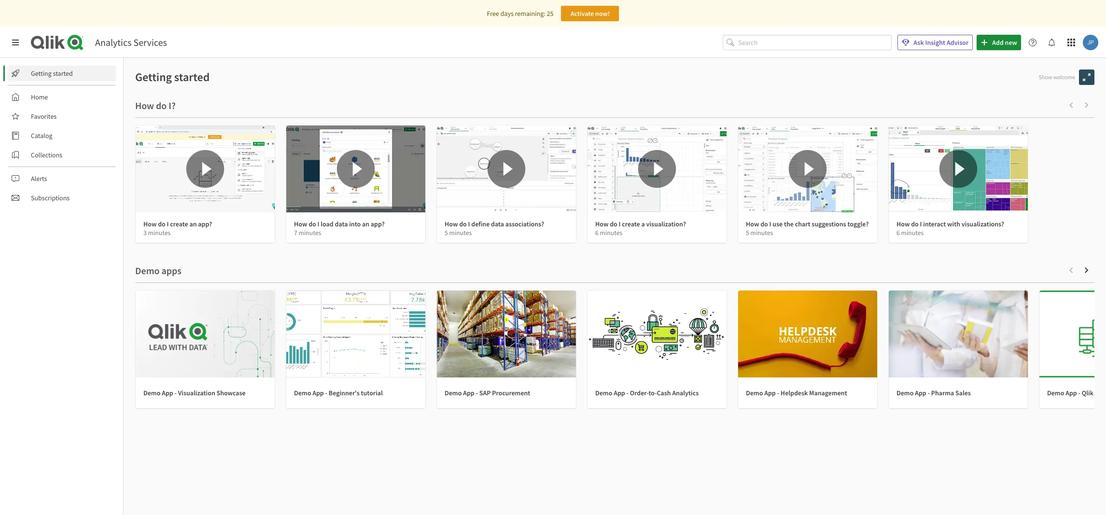 Task type: locate. For each thing, give the bounding box(es) containing it.
1 horizontal spatial 5
[[746, 229, 750, 237]]

- for order-
[[627, 389, 629, 398]]

analytics services element
[[95, 36, 167, 48]]

1 an from the left
[[190, 220, 197, 229]]

data
[[335, 220, 348, 229], [491, 220, 504, 229]]

do inside how do i create an app? 3 minutes
[[158, 220, 166, 229]]

5 demo from the left
[[746, 389, 763, 398]]

tutorial
[[361, 389, 383, 398]]

started
[[53, 69, 73, 78], [174, 70, 210, 85]]

2 minutes from the left
[[299, 229, 321, 237]]

1 app from the left
[[162, 389, 173, 398]]

1 horizontal spatial started
[[174, 70, 210, 85]]

6 demo from the left
[[897, 389, 914, 398]]

getting down services at the top left of page
[[135, 70, 172, 85]]

do inside how do i load data into an app? 7 minutes
[[309, 220, 316, 229]]

app left helpdesk
[[765, 389, 776, 398]]

analytics
[[95, 36, 132, 48], [673, 389, 699, 398]]

subscriptions link
[[8, 190, 116, 206]]

3
[[143, 229, 147, 237]]

app for pharma
[[916, 389, 927, 398]]

how left the define
[[445, 220, 458, 229]]

1 horizontal spatial an
[[362, 220, 370, 229]]

- left 'pharma'
[[928, 389, 930, 398]]

how do i create an app? element
[[143, 220, 212, 229]]

6 do from the left
[[912, 220, 919, 229]]

25
[[547, 9, 554, 18]]

3 do from the left
[[459, 220, 467, 229]]

james peterson image
[[1084, 35, 1099, 50]]

getting inside main content
[[135, 70, 172, 85]]

2 i from the left
[[318, 220, 320, 229]]

welcome
[[1054, 73, 1076, 81]]

- for visualization
[[175, 389, 177, 398]]

create inside how do i create a visualization? 6 minutes
[[622, 220, 640, 229]]

demo left qlik
[[1048, 389, 1065, 398]]

add new
[[993, 38, 1018, 47]]

do for how do i interact with visualizations?
[[912, 220, 919, 229]]

6 inside how do i create a visualization? 6 minutes
[[596, 229, 599, 237]]

how do i define data associations? 5 minutes
[[445, 220, 545, 237]]

1 6 from the left
[[596, 229, 599, 237]]

define
[[472, 220, 490, 229]]

demo for demo app - pharma sales
[[897, 389, 914, 398]]

do for how do i create a visualization?
[[610, 220, 618, 229]]

5 app from the left
[[765, 389, 776, 398]]

create
[[170, 220, 188, 229], [622, 220, 640, 229]]

getting started inside getting started main content
[[135, 70, 210, 85]]

remaining:
[[515, 9, 546, 18]]

0 horizontal spatial started
[[53, 69, 73, 78]]

app for visualization
[[162, 389, 173, 398]]

do for how do i use the chart suggestions toggle?
[[761, 220, 768, 229]]

app left visualization
[[162, 389, 173, 398]]

app left order-
[[614, 389, 625, 398]]

4 minutes from the left
[[600, 229, 623, 237]]

collections
[[31, 151, 62, 159]]

1 horizontal spatial getting started
[[135, 70, 210, 85]]

0 horizontal spatial create
[[170, 220, 188, 229]]

demo app - beginner's tutorial image
[[286, 291, 426, 378]]

1 horizontal spatial create
[[622, 220, 640, 229]]

how left use
[[746, 220, 760, 229]]

how
[[143, 220, 157, 229], [294, 220, 307, 229], [445, 220, 458, 229], [596, 220, 609, 229], [746, 220, 760, 229], [897, 220, 910, 229]]

new
[[1006, 38, 1018, 47]]

6 minutes from the left
[[902, 229, 924, 237]]

minutes right 7
[[299, 229, 321, 237]]

0 horizontal spatial getting
[[31, 69, 52, 78]]

4 do from the left
[[610, 220, 618, 229]]

1 5 from the left
[[445, 229, 448, 237]]

1 horizontal spatial getting
[[135, 70, 172, 85]]

sap
[[480, 389, 491, 398]]

- left order-
[[627, 389, 629, 398]]

minutes for how do i create a visualization?
[[600, 229, 623, 237]]

do for how do i load data into an app?
[[309, 220, 316, 229]]

demo app - order-to-cash analytics image
[[588, 291, 727, 378]]

getting up the home
[[31, 69, 52, 78]]

6 app from the left
[[916, 389, 927, 398]]

i
[[167, 220, 169, 229], [318, 220, 320, 229], [468, 220, 470, 229], [619, 220, 621, 229], [770, 220, 772, 229], [921, 220, 922, 229]]

advisor
[[947, 38, 969, 47]]

chart
[[796, 220, 811, 229]]

demo left 'pharma'
[[897, 389, 914, 398]]

demo app - pharma sales
[[897, 389, 971, 398]]

7 demo from the left
[[1048, 389, 1065, 398]]

use
[[773, 220, 783, 229]]

do inside the how do i interact with visualizations? 6 minutes
[[912, 220, 919, 229]]

2 an from the left
[[362, 220, 370, 229]]

demo left beginner's
[[294, 389, 311, 398]]

how do i create a visualization? image
[[588, 126, 727, 213]]

3 minutes from the left
[[450, 229, 472, 237]]

how left interact
[[897, 220, 910, 229]]

management
[[810, 389, 848, 398]]

minutes inside how do i create an app? 3 minutes
[[148, 229, 171, 237]]

1 data from the left
[[335, 220, 348, 229]]

how inside 'how do i use the chart suggestions toggle? 5 minutes'
[[746, 220, 760, 229]]

how up 3
[[143, 220, 157, 229]]

4 i from the left
[[619, 220, 621, 229]]

1 minutes from the left
[[148, 229, 171, 237]]

how inside the how do i interact with visualizations? 6 minutes
[[897, 220, 910, 229]]

subscriptions
[[31, 194, 70, 202]]

6 how from the left
[[897, 220, 910, 229]]

do inside 'how do i use the chart suggestions toggle? 5 minutes'
[[761, 220, 768, 229]]

demo left visualization
[[143, 389, 161, 398]]

do for how do i define data associations?
[[459, 220, 467, 229]]

analytics services
[[95, 36, 167, 48]]

app left qlik
[[1066, 389, 1078, 398]]

how inside how do i create an app? 3 minutes
[[143, 220, 157, 229]]

7 app from the left
[[1066, 389, 1078, 398]]

2 5 from the left
[[746, 229, 750, 237]]

catalog
[[31, 131, 52, 140]]

3 demo from the left
[[445, 389, 462, 398]]

how do i interact with visualizations? 6 minutes
[[897, 220, 1005, 237]]

1 horizontal spatial app?
[[371, 220, 385, 229]]

demo left sap on the bottom
[[445, 389, 462, 398]]

0 horizontal spatial app?
[[198, 220, 212, 229]]

how do i define data associations? image
[[437, 126, 576, 213]]

6 for how do i create a visualization?
[[596, 229, 599, 237]]

5 minutes from the left
[[751, 229, 774, 237]]

4 how from the left
[[596, 220, 609, 229]]

4 - from the left
[[627, 389, 629, 398]]

2 6 from the left
[[897, 229, 900, 237]]

6
[[596, 229, 599, 237], [897, 229, 900, 237]]

2 data from the left
[[491, 220, 504, 229]]

create inside how do i create an app? 3 minutes
[[170, 220, 188, 229]]

how do i use the chart suggestions toggle? 5 minutes
[[746, 220, 869, 237]]

-
[[175, 389, 177, 398], [325, 389, 328, 398], [476, 389, 478, 398], [627, 389, 629, 398], [778, 389, 780, 398], [928, 389, 930, 398], [1079, 389, 1081, 398]]

i for how do i load data into an app?
[[318, 220, 320, 229]]

app left sap on the bottom
[[463, 389, 475, 398]]

2 - from the left
[[325, 389, 328, 398]]

i for how do i define data associations?
[[468, 220, 470, 229]]

minutes inside how do i load data into an app? 7 minutes
[[299, 229, 321, 237]]

demo left order-
[[596, 389, 613, 398]]

app left beginner's
[[313, 389, 324, 398]]

0 horizontal spatial 5
[[445, 229, 448, 237]]

an inside how do i load data into an app? 7 minutes
[[362, 220, 370, 229]]

demo
[[143, 389, 161, 398], [294, 389, 311, 398], [445, 389, 462, 398], [596, 389, 613, 398], [746, 389, 763, 398], [897, 389, 914, 398], [1048, 389, 1065, 398]]

Search text field
[[739, 35, 892, 50]]

how do i interact with visualizations? element
[[897, 220, 1005, 229]]

demo app - qlik enterprise manager monitoring demo image
[[1040, 291, 1107, 378]]

analytics left services at the top left of page
[[95, 36, 132, 48]]

load
[[321, 220, 334, 229]]

3 how from the left
[[445, 220, 458, 229]]

activate now! link
[[562, 6, 620, 21]]

1 create from the left
[[170, 220, 188, 229]]

5
[[445, 229, 448, 237], [746, 229, 750, 237]]

an
[[190, 220, 197, 229], [362, 220, 370, 229]]

minutes inside how do i define data associations? 5 minutes
[[450, 229, 472, 237]]

2 do from the left
[[309, 220, 316, 229]]

add
[[993, 38, 1004, 47]]

minutes inside how do i create a visualization? 6 minutes
[[600, 229, 623, 237]]

demo left helpdesk
[[746, 389, 763, 398]]

2 app? from the left
[[371, 220, 385, 229]]

7 - from the left
[[1079, 389, 1081, 398]]

showcase
[[217, 389, 246, 398]]

getting started
[[31, 69, 73, 78], [135, 70, 210, 85]]

6 - from the left
[[928, 389, 930, 398]]

app left 'pharma'
[[916, 389, 927, 398]]

how do i use the chart suggestions toggle? element
[[746, 220, 869, 229]]

how inside how do i define data associations? 5 minutes
[[445, 220, 458, 229]]

to-
[[649, 389, 657, 398]]

beginner's
[[329, 389, 360, 398]]

0 horizontal spatial 6
[[596, 229, 599, 237]]

2 app from the left
[[313, 389, 324, 398]]

3 - from the left
[[476, 389, 478, 398]]

minutes down how do i create a visualization? element
[[600, 229, 623, 237]]

demo app - order-to-cash analytics
[[596, 389, 699, 398]]

- left qlik
[[1079, 389, 1081, 398]]

started inside navigation pane element
[[53, 69, 73, 78]]

0 horizontal spatial data
[[335, 220, 348, 229]]

ente
[[1096, 389, 1107, 398]]

5 - from the left
[[778, 389, 780, 398]]

minutes
[[148, 229, 171, 237], [299, 229, 321, 237], [450, 229, 472, 237], [600, 229, 623, 237], [751, 229, 774, 237], [902, 229, 924, 237]]

- for beginner's
[[325, 389, 328, 398]]

- left beginner's
[[325, 389, 328, 398]]

with
[[948, 220, 961, 229]]

1 horizontal spatial analytics
[[673, 389, 699, 398]]

demo app - sap procurement image
[[437, 291, 576, 378]]

3 i from the left
[[468, 220, 470, 229]]

navigation pane element
[[0, 62, 123, 210]]

getting started down services at the top left of page
[[135, 70, 210, 85]]

do inside how do i define data associations? 5 minutes
[[459, 220, 467, 229]]

app
[[162, 389, 173, 398], [313, 389, 324, 398], [463, 389, 475, 398], [614, 389, 625, 398], [765, 389, 776, 398], [916, 389, 927, 398], [1066, 389, 1078, 398]]

how left "a"
[[596, 220, 609, 229]]

1 vertical spatial analytics
[[673, 389, 699, 398]]

i inside the how do i interact with visualizations? 6 minutes
[[921, 220, 922, 229]]

data inside how do i load data into an app? 7 minutes
[[335, 220, 348, 229]]

show welcome image
[[1084, 73, 1091, 81]]

5 do from the left
[[761, 220, 768, 229]]

data right the define
[[491, 220, 504, 229]]

getting
[[31, 69, 52, 78], [135, 70, 172, 85]]

app for qlik
[[1066, 389, 1078, 398]]

0 horizontal spatial getting started
[[31, 69, 73, 78]]

4 demo from the left
[[596, 389, 613, 398]]

6 i from the left
[[921, 220, 922, 229]]

2 how from the left
[[294, 220, 307, 229]]

minutes down use
[[751, 229, 774, 237]]

do inside how do i create a visualization? 6 minutes
[[610, 220, 618, 229]]

how inside how do i load data into an app? 7 minutes
[[294, 220, 307, 229]]

how inside how do i create a visualization? 6 minutes
[[596, 220, 609, 229]]

1 i from the left
[[167, 220, 169, 229]]

0 vertical spatial analytics
[[95, 36, 132, 48]]

data inside how do i define data associations? 5 minutes
[[491, 220, 504, 229]]

4 app from the left
[[614, 389, 625, 398]]

1 horizontal spatial data
[[491, 220, 504, 229]]

create for an
[[170, 220, 188, 229]]

i inside how do i create an app? 3 minutes
[[167, 220, 169, 229]]

data for into
[[335, 220, 348, 229]]

i inside how do i create a visualization? 6 minutes
[[619, 220, 621, 229]]

1 how from the left
[[143, 220, 157, 229]]

data left into
[[335, 220, 348, 229]]

home
[[31, 93, 48, 101]]

getting started up home link at the top
[[31, 69, 73, 78]]

favorites link
[[8, 109, 116, 124]]

i inside how do i load data into an app? 7 minutes
[[318, 220, 320, 229]]

minutes inside 'how do i use the chart suggestions toggle? 5 minutes'
[[751, 229, 774, 237]]

activate
[[571, 9, 594, 18]]

5 how from the left
[[746, 220, 760, 229]]

analytics right cash
[[673, 389, 699, 398]]

home link
[[8, 89, 116, 105]]

demo app - visualization showcase image
[[136, 291, 275, 378]]

- for helpdesk
[[778, 389, 780, 398]]

1 app? from the left
[[198, 220, 212, 229]]

0 horizontal spatial an
[[190, 220, 197, 229]]

5 i from the left
[[770, 220, 772, 229]]

create for a
[[622, 220, 640, 229]]

i inside 'how do i use the chart suggestions toggle? 5 minutes'
[[770, 220, 772, 229]]

how up 7
[[294, 220, 307, 229]]

how do i create a visualization? 6 minutes
[[596, 220, 686, 237]]

minutes inside the how do i interact with visualizations? 6 minutes
[[902, 229, 924, 237]]

an inside how do i create an app? 3 minutes
[[190, 220, 197, 229]]

- for sap
[[476, 389, 478, 398]]

1 horizontal spatial 6
[[897, 229, 900, 237]]

order-
[[630, 389, 649, 398]]

i inside how do i define data associations? 5 minutes
[[468, 220, 470, 229]]

minutes down interact
[[902, 229, 924, 237]]

1 do from the left
[[158, 220, 166, 229]]

- left visualization
[[175, 389, 177, 398]]

6 inside the how do i interact with visualizations? 6 minutes
[[897, 229, 900, 237]]

0 horizontal spatial analytics
[[95, 36, 132, 48]]

app?
[[198, 220, 212, 229], [371, 220, 385, 229]]

3 app from the left
[[463, 389, 475, 398]]

1 - from the left
[[175, 389, 177, 398]]

minutes right 3
[[148, 229, 171, 237]]

minutes down the define
[[450, 229, 472, 237]]

app for beginner's
[[313, 389, 324, 398]]

2 demo from the left
[[294, 389, 311, 398]]

1 demo from the left
[[143, 389, 161, 398]]

getting started inside "getting started" link
[[31, 69, 73, 78]]

do
[[158, 220, 166, 229], [309, 220, 316, 229], [459, 220, 467, 229], [610, 220, 618, 229], [761, 220, 768, 229], [912, 220, 919, 229]]

- left sap on the bottom
[[476, 389, 478, 398]]

how do i load data into an app? element
[[294, 220, 385, 229]]

2 create from the left
[[622, 220, 640, 229]]

alerts
[[31, 174, 47, 183]]

- left helpdesk
[[778, 389, 780, 398]]



Task type: describe. For each thing, give the bounding box(es) containing it.
started inside main content
[[174, 70, 210, 85]]

app for sap
[[463, 389, 475, 398]]

minutes for how do i create an app?
[[148, 229, 171, 237]]

how do i load data into an app? image
[[286, 126, 426, 213]]

visualizations?
[[962, 220, 1005, 229]]

demo for demo app - sap procurement
[[445, 389, 462, 398]]

demo for demo app - visualization showcase
[[143, 389, 161, 398]]

services
[[134, 36, 167, 48]]

how do i define data associations? element
[[445, 220, 545, 229]]

minutes for how do i interact with visualizations?
[[902, 229, 924, 237]]

demo for demo app - order-to-cash analytics
[[596, 389, 613, 398]]

procurement
[[492, 389, 531, 398]]

how do i create an app? image
[[136, 126, 275, 213]]

getting started link
[[8, 66, 116, 81]]

5 inside 'how do i use the chart suggestions toggle? 5 minutes'
[[746, 229, 750, 237]]

close sidebar menu image
[[12, 39, 19, 46]]

i for how do i interact with visualizations?
[[921, 220, 922, 229]]

analytics inside getting started main content
[[673, 389, 699, 398]]

data for associations?
[[491, 220, 504, 229]]

demo for demo app - beginner's tutorial
[[294, 389, 311, 398]]

helpdesk
[[781, 389, 808, 398]]

- for pharma
[[928, 389, 930, 398]]

demo app - qlik ente
[[1048, 389, 1107, 398]]

cash
[[657, 389, 671, 398]]

the
[[785, 220, 794, 229]]

suggestions
[[812, 220, 847, 229]]

searchbar element
[[723, 35, 892, 50]]

demo app - pharma sales image
[[889, 291, 1029, 378]]

show
[[1039, 73, 1053, 81]]

getting started main content
[[124, 58, 1107, 515]]

how do i load data into an app? 7 minutes
[[294, 220, 385, 237]]

a
[[642, 220, 645, 229]]

ask insight advisor button
[[898, 35, 974, 50]]

how do i interact with visualizations? image
[[889, 126, 1029, 213]]

i for how do i use the chart suggestions toggle?
[[770, 220, 772, 229]]

alerts link
[[8, 171, 116, 186]]

how for how do i define data associations?
[[445, 220, 458, 229]]

toggle?
[[848, 220, 869, 229]]

add new button
[[977, 35, 1022, 50]]

free
[[487, 9, 499, 18]]

how for how do i load data into an app?
[[294, 220, 307, 229]]

app for order-
[[614, 389, 625, 398]]

i for how do i create an app?
[[167, 220, 169, 229]]

demo app - sap procurement
[[445, 389, 531, 398]]

visualization?
[[647, 220, 686, 229]]

associations?
[[506, 220, 545, 229]]

demo app - visualization showcase
[[143, 389, 246, 398]]

getting inside navigation pane element
[[31, 69, 52, 78]]

how do i use the chart suggestions toggle? image
[[739, 126, 878, 213]]

show welcome
[[1039, 73, 1076, 81]]

demo app - beginner's tutorial
[[294, 389, 383, 398]]

demo app - helpdesk management
[[746, 389, 848, 398]]

6 for how do i interact with visualizations?
[[897, 229, 900, 237]]

how do i create an app? 3 minutes
[[143, 220, 212, 237]]

ask insight advisor
[[914, 38, 969, 47]]

visualization
[[178, 389, 215, 398]]

collections link
[[8, 147, 116, 163]]

interact
[[924, 220, 946, 229]]

do for how do i create an app?
[[158, 220, 166, 229]]

5 inside how do i define data associations? 5 minutes
[[445, 229, 448, 237]]

demo app - helpdesk management image
[[739, 291, 878, 378]]

how do i create a visualization? element
[[596, 220, 686, 229]]

minutes for how do i define data associations?
[[450, 229, 472, 237]]

activate now!
[[571, 9, 610, 18]]

insight
[[926, 38, 946, 47]]

demo for demo app - helpdesk management
[[746, 389, 763, 398]]

app for helpdesk
[[765, 389, 776, 398]]

how for how do i use the chart suggestions toggle?
[[746, 220, 760, 229]]

7
[[294, 229, 298, 237]]

ask
[[914, 38, 924, 47]]

how for how do i interact with visualizations?
[[897, 220, 910, 229]]

into
[[349, 220, 361, 229]]

now!
[[596, 9, 610, 18]]

free days remaining: 25
[[487, 9, 554, 18]]

app? inside how do i load data into an app? 7 minutes
[[371, 220, 385, 229]]

how for how do i create an app?
[[143, 220, 157, 229]]

favorites
[[31, 112, 57, 121]]

catalog link
[[8, 128, 116, 143]]

qlik
[[1083, 389, 1094, 398]]

- for qlik
[[1079, 389, 1081, 398]]

demo for demo app - qlik ente
[[1048, 389, 1065, 398]]

app? inside how do i create an app? 3 minutes
[[198, 220, 212, 229]]

how for how do i create a visualization?
[[596, 220, 609, 229]]

sales
[[956, 389, 971, 398]]

pharma
[[932, 389, 955, 398]]

days
[[501, 9, 514, 18]]

i for how do i create a visualization?
[[619, 220, 621, 229]]



Task type: vqa. For each thing, say whether or not it's contained in the screenshot.
the Close sidebar menu Image
yes



